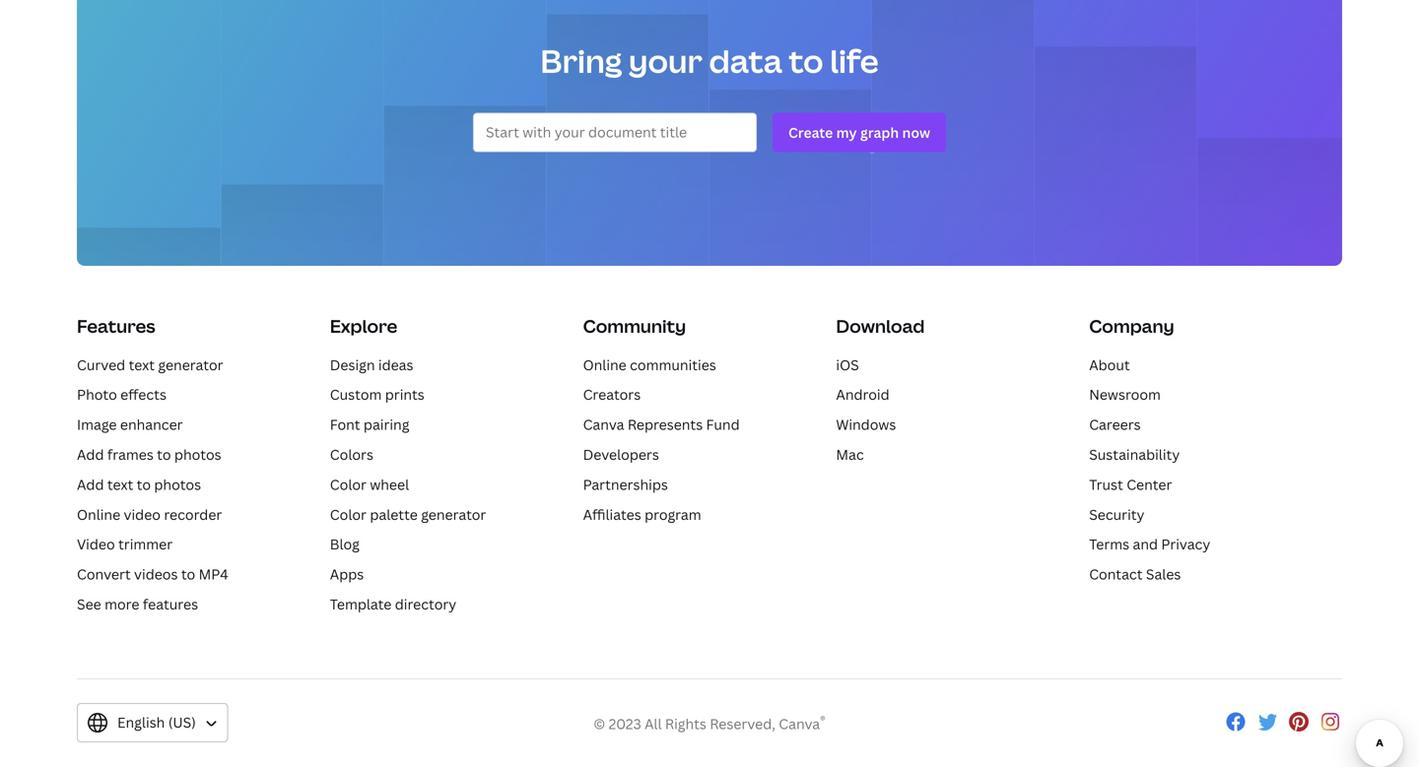 Task type: vqa. For each thing, say whether or not it's contained in the screenshot.
the top the add
yes



Task type: locate. For each thing, give the bounding box(es) containing it.
1 horizontal spatial online
[[583, 356, 627, 374]]

generator up effects
[[158, 356, 223, 374]]

template
[[330, 595, 392, 614]]

privacy
[[1161, 535, 1210, 554]]

video trimmer link
[[77, 535, 173, 554]]

online video recorder link
[[77, 505, 222, 524]]

sustainability link
[[1089, 445, 1180, 464]]

0 vertical spatial color
[[330, 475, 367, 494]]

0 horizontal spatial online
[[77, 505, 120, 524]]

company
[[1089, 314, 1174, 338]]

1 vertical spatial add
[[77, 475, 104, 494]]

ideas
[[378, 356, 413, 374]]

canva
[[583, 415, 624, 434], [779, 715, 820, 733]]

fund
[[706, 415, 740, 434]]

color wheel
[[330, 475, 409, 494]]

custom prints link
[[330, 386, 424, 404]]

colors
[[330, 445, 373, 464]]

frames
[[107, 445, 154, 464]]

canva right reserved,
[[779, 715, 820, 733]]

1 vertical spatial color
[[330, 505, 367, 524]]

recorder
[[164, 505, 222, 524]]

© 2023 all rights reserved, canva ®
[[593, 712, 826, 733]]

online communities
[[583, 356, 716, 374]]

1 horizontal spatial generator
[[421, 505, 486, 524]]

1 vertical spatial online
[[77, 505, 120, 524]]

careers
[[1089, 415, 1141, 434]]

video trimmer
[[77, 535, 173, 554]]

trust center link
[[1089, 475, 1172, 494]]

your
[[629, 40, 703, 82]]

text up effects
[[129, 356, 155, 374]]

0 vertical spatial photos
[[174, 445, 221, 464]]

text down frames
[[107, 475, 133, 494]]

text for curved
[[129, 356, 155, 374]]

affiliates
[[583, 505, 641, 524]]

color up blog link
[[330, 505, 367, 524]]

0 vertical spatial add
[[77, 445, 104, 464]]

create my graph now
[[788, 123, 930, 142]]

sustainability
[[1089, 445, 1180, 464]]

1 vertical spatial photos
[[154, 475, 201, 494]]

add text to photos link
[[77, 475, 201, 494]]

0 vertical spatial generator
[[158, 356, 223, 374]]

online up video
[[77, 505, 120, 524]]

contact
[[1089, 565, 1143, 584]]

to
[[789, 40, 823, 82], [157, 445, 171, 464], [137, 475, 151, 494], [181, 565, 195, 584]]

see
[[77, 595, 101, 614]]

add up video
[[77, 475, 104, 494]]

about link
[[1089, 356, 1130, 374]]

security
[[1089, 505, 1145, 524]]

life
[[830, 40, 879, 82]]

color wheel link
[[330, 475, 409, 494]]

communities
[[630, 356, 716, 374]]

photo
[[77, 386, 117, 404]]

online up creators
[[583, 356, 627, 374]]

1 vertical spatial generator
[[421, 505, 486, 524]]

1 color from the top
[[330, 475, 367, 494]]

trust
[[1089, 475, 1123, 494]]

font pairing
[[330, 415, 409, 434]]

photos up recorder
[[154, 475, 201, 494]]

partnerships link
[[583, 475, 668, 494]]

community
[[583, 314, 686, 338]]

create my graph now button
[[773, 113, 946, 152]]

palette
[[370, 505, 418, 524]]

apps
[[330, 565, 364, 584]]

0 horizontal spatial generator
[[158, 356, 223, 374]]

security link
[[1089, 505, 1145, 524]]

color palette generator
[[330, 505, 486, 524]]

trust center
[[1089, 475, 1172, 494]]

photo effects link
[[77, 386, 166, 404]]

add
[[77, 445, 104, 464], [77, 475, 104, 494]]

0 vertical spatial text
[[129, 356, 155, 374]]

1 add from the top
[[77, 445, 104, 464]]

curved
[[77, 356, 125, 374]]

image enhancer link
[[77, 415, 183, 434]]

image enhancer
[[77, 415, 183, 434]]

photos down enhancer
[[174, 445, 221, 464]]

text
[[129, 356, 155, 374], [107, 475, 133, 494]]

canva inside © 2023 all rights reserved, canva ®
[[779, 715, 820, 733]]

to left life
[[789, 40, 823, 82]]

color for color palette generator
[[330, 505, 367, 524]]

online communities link
[[583, 356, 716, 374]]

blog link
[[330, 535, 360, 554]]

add down image
[[77, 445, 104, 464]]

contact sales link
[[1089, 565, 1181, 584]]

2 color from the top
[[330, 505, 367, 524]]

template directory link
[[330, 595, 456, 614]]

0 horizontal spatial canva
[[583, 415, 624, 434]]

generator right palette
[[421, 505, 486, 524]]

colors link
[[330, 445, 373, 464]]

to up video
[[137, 475, 151, 494]]

affiliates program link
[[583, 505, 701, 524]]

color down colors
[[330, 475, 367, 494]]

add frames to photos
[[77, 445, 221, 464]]

now
[[902, 123, 930, 142]]

online for online communities
[[583, 356, 627, 374]]

bring your data to life
[[540, 40, 879, 82]]

features
[[77, 314, 155, 338]]

to down enhancer
[[157, 445, 171, 464]]

1 vertical spatial text
[[107, 475, 133, 494]]

photos
[[174, 445, 221, 464], [154, 475, 201, 494]]

newsroom link
[[1089, 386, 1161, 404]]

creators
[[583, 386, 641, 404]]

create
[[788, 123, 833, 142]]

1 horizontal spatial canva
[[779, 715, 820, 733]]

to left mp4
[[181, 565, 195, 584]]

Start with your document title text field
[[473, 113, 757, 152]]

0 vertical spatial online
[[583, 356, 627, 374]]

1 vertical spatial canva
[[779, 715, 820, 733]]

pairing
[[364, 415, 409, 434]]

2 add from the top
[[77, 475, 104, 494]]

terms and privacy
[[1089, 535, 1210, 554]]

bring
[[540, 40, 622, 82]]

canva down creators
[[583, 415, 624, 434]]

canva represents fund
[[583, 415, 740, 434]]

0 vertical spatial canva
[[583, 415, 624, 434]]

font pairing link
[[330, 415, 409, 434]]

careers link
[[1089, 415, 1141, 434]]



Task type: describe. For each thing, give the bounding box(es) containing it.
see more features link
[[77, 595, 198, 614]]

add for add text to photos
[[77, 475, 104, 494]]

color for color wheel
[[330, 475, 367, 494]]

to for add frames to photos
[[157, 445, 171, 464]]

curved text generator link
[[77, 356, 223, 374]]

image
[[77, 415, 117, 434]]

partnerships
[[583, 475, 668, 494]]

trimmer
[[118, 535, 173, 554]]

online video recorder
[[77, 505, 222, 524]]

developers link
[[583, 445, 659, 464]]

color palette generator link
[[330, 505, 486, 524]]

download
[[836, 314, 925, 338]]

2023
[[609, 715, 641, 733]]

canva represents fund link
[[583, 415, 740, 434]]

english
[[117, 714, 165, 732]]

add text to photos
[[77, 475, 201, 494]]

generator for curved text generator
[[158, 356, 223, 374]]

center
[[1127, 475, 1172, 494]]

online for online video recorder
[[77, 505, 120, 524]]

photo effects
[[77, 386, 166, 404]]

custom prints
[[330, 386, 424, 404]]

ios link
[[836, 356, 859, 374]]

video
[[124, 505, 161, 524]]

see more features
[[77, 595, 198, 614]]

convert videos to mp4
[[77, 565, 228, 584]]

add frames to photos link
[[77, 445, 221, 464]]

English (US) button
[[77, 704, 228, 743]]

graph
[[860, 123, 899, 142]]

text for add
[[107, 475, 133, 494]]

explore
[[330, 314, 397, 338]]

my
[[836, 123, 857, 142]]

mp4
[[199, 565, 228, 584]]

curved text generator
[[77, 356, 223, 374]]

windows
[[836, 415, 896, 434]]

terms
[[1089, 535, 1129, 554]]

rights
[[665, 715, 706, 733]]

template directory
[[330, 595, 456, 614]]

ios
[[836, 356, 859, 374]]

video
[[77, 535, 115, 554]]

convert videos to mp4 link
[[77, 565, 228, 584]]

blog
[[330, 535, 360, 554]]

android
[[836, 386, 889, 404]]

photos for add text to photos
[[154, 475, 201, 494]]

©
[[593, 715, 605, 733]]

newsroom
[[1089, 386, 1161, 404]]

to for convert videos to mp4
[[181, 565, 195, 584]]

developers
[[583, 445, 659, 464]]

sales
[[1146, 565, 1181, 584]]

english (us)
[[117, 714, 196, 732]]

effects
[[120, 386, 166, 404]]

program
[[645, 505, 701, 524]]

data
[[709, 40, 782, 82]]

generator for color palette generator
[[421, 505, 486, 524]]

design ideas
[[330, 356, 413, 374]]

convert
[[77, 565, 131, 584]]

design
[[330, 356, 375, 374]]

represents
[[628, 415, 703, 434]]

wheel
[[370, 475, 409, 494]]

design ideas link
[[330, 356, 413, 374]]

mac
[[836, 445, 864, 464]]

(us)
[[168, 714, 196, 732]]

creators link
[[583, 386, 641, 404]]

enhancer
[[120, 415, 183, 434]]

directory
[[395, 595, 456, 614]]

all
[[645, 715, 662, 733]]

add for add frames to photos
[[77, 445, 104, 464]]

prints
[[385, 386, 424, 404]]

photos for add frames to photos
[[174, 445, 221, 464]]

apps link
[[330, 565, 364, 584]]

mac link
[[836, 445, 864, 464]]

affiliates program
[[583, 505, 701, 524]]

features
[[143, 595, 198, 614]]

to for add text to photos
[[137, 475, 151, 494]]

contact sales
[[1089, 565, 1181, 584]]

terms and privacy link
[[1089, 535, 1210, 554]]



